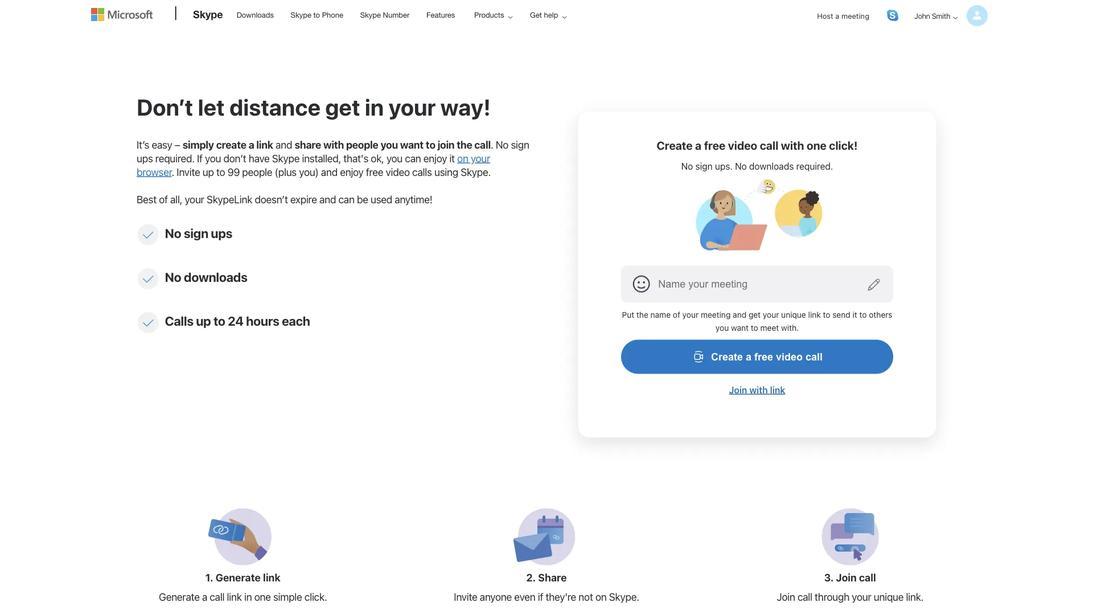 Task type: vqa. For each thing, say whether or not it's contained in the screenshot.
If
yes



Task type: locate. For each thing, give the bounding box(es) containing it.
no left the "ups."
[[681, 161, 693, 172]]

0 horizontal spatial one
[[254, 591, 271, 603]]

1 horizontal spatial unique
[[874, 591, 904, 603]]

.
[[491, 138, 493, 151]]

on right not
[[596, 591, 607, 603]]

0 vertical spatial free
[[704, 139, 726, 152]]

it right the send
[[853, 310, 858, 320]]

unique
[[781, 310, 806, 320], [874, 591, 904, 603]]

2 vertical spatial sign
[[184, 226, 208, 240]]

create
[[657, 139, 693, 152], [711, 351, 743, 363]]

with down create a free video call button
[[750, 385, 768, 395]]

0 vertical spatial one
[[807, 139, 827, 152]]

skype
[[193, 8, 223, 20], [291, 10, 311, 19], [360, 10, 381, 19], [272, 152, 300, 164]]

link up simple
[[263, 572, 281, 584]]

0 horizontal spatial unique
[[781, 310, 806, 320]]

free up the "ups."
[[704, 139, 726, 152]]

0 horizontal spatial on
[[457, 152, 468, 164]]

3. join call
[[824, 572, 876, 584]]

enjoy down that's
[[340, 166, 364, 178]]

video left calls
[[386, 166, 410, 178]]

video down with.
[[776, 351, 803, 363]]

1 vertical spatial enjoy
[[340, 166, 364, 178]]

1 horizontal spatial required.
[[796, 161, 833, 172]]

1 horizontal spatial create
[[711, 351, 743, 363]]

meeting inside navigation
[[842, 11, 870, 20]]

1 vertical spatial generate
[[159, 591, 200, 603]]

a inside button
[[746, 351, 752, 363]]

invite anyone even if they're not on skype.
[[454, 591, 639, 603]]

ups
[[137, 152, 153, 164], [211, 226, 232, 240]]

0 vertical spatial skype.
[[461, 166, 491, 178]]

0 horizontal spatial it
[[450, 152, 455, 164]]

calls up to 24 hours each
[[165, 314, 310, 329]]

to left 'others' at the bottom
[[860, 310, 867, 320]]

and down installed, at the top left of the page
[[321, 166, 338, 178]]

skype for skype to phone
[[291, 10, 311, 19]]

be
[[357, 193, 368, 205]]

1 vertical spatial ups
[[211, 226, 232, 240]]

the right put
[[637, 310, 649, 320]]

link down create a free video call
[[770, 385, 786, 395]]

others
[[869, 310, 893, 320]]

0 horizontal spatial join
[[729, 385, 747, 395]]

meeting right "host"
[[842, 11, 870, 20]]

calls
[[412, 166, 432, 178]]

with up no sign ups. no downloads required.
[[781, 139, 804, 152]]

downloads down "no sign ups"
[[184, 270, 247, 284]]

want up calls
[[400, 138, 424, 151]]

1 horizontal spatial meeting
[[842, 11, 870, 20]]

1 vertical spatial get
[[749, 310, 761, 320]]

1 horizontal spatial skype.
[[609, 591, 639, 603]]

people up that's
[[346, 138, 378, 151]]

link left the send
[[808, 310, 821, 320]]

calls
[[165, 314, 194, 329]]

meeting down the name your meeting text field at top
[[701, 310, 731, 320]]

no right .
[[496, 138, 509, 151]]

–
[[175, 138, 180, 151]]

ups down it's
[[137, 152, 153, 164]]

join with link link
[[729, 385, 786, 395]]

video up no sign ups. no downloads required.
[[728, 139, 758, 152]]

one
[[807, 139, 827, 152], [254, 591, 271, 603]]

free
[[704, 139, 726, 152], [366, 166, 383, 178], [755, 351, 773, 363]]

skype left downloads link
[[193, 8, 223, 20]]

it inside the . no sign ups required. if you don't have skype installed, that's ok, you can enjoy it
[[450, 152, 455, 164]]

no up the calls
[[165, 270, 181, 284]]

0 vertical spatial in
[[365, 94, 384, 120]]

0 vertical spatial meeting
[[842, 11, 870, 20]]

no
[[496, 138, 509, 151], [681, 161, 693, 172], [735, 161, 747, 172], [165, 226, 181, 240], [165, 270, 181, 284]]

microsoft image
[[91, 8, 153, 21]]

up for calls
[[196, 314, 211, 329]]

with
[[323, 138, 344, 151], [781, 139, 804, 152], [750, 385, 768, 395]]

0 vertical spatial it
[[450, 152, 455, 164]]

sign right .
[[511, 138, 529, 151]]

a inside heading
[[695, 139, 702, 152]]

1 vertical spatial on
[[596, 591, 607, 603]]

don't let distance get in your way! main content
[[0, 36, 1093, 615]]

skype. right not
[[609, 591, 639, 603]]

best of all, your skypelink doesn't expire and can be used anytime!
[[137, 193, 432, 205]]

up right the calls
[[196, 314, 211, 329]]

video inside heading
[[728, 139, 758, 152]]

free inside button
[[755, 351, 773, 363]]

0 horizontal spatial want
[[400, 138, 424, 151]]

it
[[450, 152, 455, 164], [853, 310, 858, 320]]

call inside heading
[[760, 139, 779, 152]]

can up calls
[[405, 152, 421, 164]]

skypelink
[[207, 193, 252, 205]]

call
[[475, 138, 491, 151], [760, 139, 779, 152], [806, 351, 823, 363], [859, 572, 876, 584], [210, 591, 225, 603], [798, 591, 813, 603]]

1 horizontal spatial want
[[731, 323, 749, 332]]

skype inside the . no sign ups required. if you don't have skype installed, that's ok, you can enjoy it
[[272, 152, 300, 164]]

can left be
[[339, 193, 355, 205]]

1 horizontal spatial downloads
[[749, 161, 794, 172]]

1 vertical spatial meeting
[[701, 310, 731, 320]]

and left share
[[276, 138, 292, 151]]

get up the . no sign ups required. if you don't have skype installed, that's ok, you can enjoy it
[[325, 94, 360, 120]]

and for link
[[276, 138, 292, 151]]

free for create a free video call
[[755, 351, 773, 363]]

navigation containing host a meeting
[[808, 1, 988, 39]]

0 horizontal spatial sign
[[184, 226, 208, 240]]

get inside put the name of your meeting and get your unique link to send it to others you want to meet with.
[[749, 310, 761, 320]]

1 horizontal spatial generate
[[216, 572, 261, 584]]

of
[[159, 193, 168, 205], [673, 310, 680, 320]]

create inside heading
[[657, 139, 693, 152]]

ups down skypelink
[[211, 226, 232, 240]]

join
[[729, 385, 747, 395], [836, 572, 857, 584], [777, 591, 795, 603]]

0 horizontal spatial in
[[244, 591, 252, 603]]

using
[[435, 166, 458, 178]]

1 horizontal spatial of
[[673, 310, 680, 320]]

your down 3. join call
[[852, 591, 872, 603]]

browser
[[137, 166, 172, 178]]

skype left phone
[[291, 10, 311, 19]]

required. down –
[[155, 152, 195, 164]]

sign for no sign ups
[[184, 226, 208, 240]]

join right 3.
[[836, 572, 857, 584]]

you right ok,
[[387, 152, 403, 164]]

you up create a free video call button
[[716, 323, 729, 332]]

video
[[728, 139, 758, 152], [386, 166, 410, 178], [776, 351, 803, 363]]

people down have
[[242, 166, 272, 178]]

required. down click!
[[796, 161, 833, 172]]

want
[[400, 138, 424, 151], [731, 323, 749, 332]]

2 vertical spatial video
[[776, 351, 803, 363]]

on up using
[[457, 152, 468, 164]]

1 vertical spatial create
[[711, 351, 743, 363]]

2 vertical spatial join
[[777, 591, 795, 603]]

with up installed, at the top left of the page
[[323, 138, 344, 151]]

generate
[[216, 572, 261, 584], [159, 591, 200, 603]]

create inside button
[[711, 351, 743, 363]]

your
[[389, 94, 436, 120], [471, 152, 490, 164], [185, 193, 204, 205], [683, 310, 699, 320], [763, 310, 779, 320], [852, 591, 872, 603]]

1 horizontal spatial can
[[405, 152, 421, 164]]

ok,
[[371, 152, 384, 164]]

1 horizontal spatial the
[[637, 310, 649, 320]]

share
[[295, 138, 321, 151]]

0 vertical spatial enjoy
[[424, 152, 447, 164]]

2 horizontal spatial video
[[776, 351, 803, 363]]

video inside button
[[776, 351, 803, 363]]

on
[[457, 152, 468, 164], [596, 591, 607, 603]]

1 horizontal spatial video
[[728, 139, 758, 152]]

1 vertical spatial it
[[853, 310, 858, 320]]

1 vertical spatial in
[[244, 591, 252, 603]]

1 horizontal spatial enjoy
[[424, 152, 447, 164]]

0 horizontal spatial skype.
[[461, 166, 491, 178]]

skype up the (plus
[[272, 152, 300, 164]]

1 horizontal spatial free
[[704, 139, 726, 152]]

join call through your unique link.
[[777, 591, 924, 603]]

1 vertical spatial skype.
[[609, 591, 639, 603]]

menu bar
[[808, 1, 988, 39]]

downloads link
[[232, 1, 279, 28]]

1 vertical spatial video
[[386, 166, 410, 178]]

and
[[276, 138, 292, 151], [321, 166, 338, 178], [320, 193, 336, 205], [733, 310, 747, 320]]

to left meet
[[751, 323, 758, 332]]

1 vertical spatial the
[[637, 310, 649, 320]]

products
[[474, 10, 504, 19]]

skype link
[[187, 1, 229, 31]]

skype. right using
[[461, 166, 491, 178]]

a for create a free video call with one click!
[[695, 139, 702, 152]]

unique up with.
[[781, 310, 806, 320]]

number
[[383, 10, 410, 19]]

in for link
[[244, 591, 252, 603]]

no for no sign ups. no downloads required.
[[681, 161, 693, 172]]

ups inside the . no sign ups required. if you don't have skype installed, that's ok, you can enjoy it
[[137, 152, 153, 164]]

create a free video call
[[711, 351, 823, 363]]

no down all,
[[165, 226, 181, 240]]

0 horizontal spatial of
[[159, 193, 168, 205]]

unique left link.
[[874, 591, 904, 603]]

the
[[457, 138, 472, 151], [637, 310, 649, 320]]

even
[[514, 591, 536, 603]]

sign up no downloads
[[184, 226, 208, 240]]

1 horizontal spatial in
[[365, 94, 384, 120]]

a for create a free video call
[[746, 351, 752, 363]]

1 horizontal spatial it
[[853, 310, 858, 320]]

skype.
[[461, 166, 491, 178], [609, 591, 639, 603]]

1 vertical spatial up
[[196, 314, 211, 329]]

required.
[[155, 152, 195, 164], [796, 161, 833, 172]]

a
[[836, 11, 840, 20], [249, 138, 254, 151], [695, 139, 702, 152], [746, 351, 752, 363], [202, 591, 207, 603]]

0 horizontal spatial ups
[[137, 152, 153, 164]]

video for create a free video call with one click!
[[728, 139, 758, 152]]

and for expire
[[320, 193, 336, 205]]

join down create a free video call button
[[729, 385, 747, 395]]

2 horizontal spatial sign
[[696, 161, 713, 172]]

all,
[[170, 193, 182, 205]]

2 horizontal spatial join
[[836, 572, 857, 584]]

want left meet
[[731, 323, 749, 332]]

1 vertical spatial sign
[[696, 161, 713, 172]]

of right name
[[673, 310, 680, 320]]

no downloads
[[165, 270, 247, 284]]

0 vertical spatial unique
[[781, 310, 806, 320]]

1 vertical spatial of
[[673, 310, 680, 320]]

enjoy down join
[[424, 152, 447, 164]]

up
[[203, 166, 214, 178], [196, 314, 211, 329]]

create a free video call with one click!
[[657, 139, 858, 152]]

get up meet
[[749, 310, 761, 320]]

enjoy inside the . no sign ups required. if you don't have skype installed, that's ok, you can enjoy it
[[424, 152, 447, 164]]

0 horizontal spatial free
[[366, 166, 383, 178]]

0 horizontal spatial generate
[[159, 591, 200, 603]]

0 horizontal spatial the
[[457, 138, 472, 151]]

in up ok,
[[365, 94, 384, 120]]

0 vertical spatial can
[[405, 152, 421, 164]]

and inside put the name of your meeting and get your unique link to send it to others you want to meet with.
[[733, 310, 747, 320]]

3.
[[824, 572, 834, 584]]

installed,
[[302, 152, 341, 164]]

meeting
[[842, 11, 870, 20], [701, 310, 731, 320]]

. invite up to 99 people (plus you) and enjoy free video calls using skype.
[[172, 166, 491, 178]]

sign
[[511, 138, 529, 151], [696, 161, 713, 172], [184, 226, 208, 240]]

your down way!
[[471, 152, 490, 164]]

want inside put the name of your meeting and get your unique link to send it to others you want to meet with.
[[731, 323, 749, 332]]

get
[[325, 94, 360, 120], [749, 310, 761, 320]]

free down ok,
[[366, 166, 383, 178]]

link inside put the name of your meeting and get your unique link to send it to others you want to meet with.
[[808, 310, 821, 320]]

2 horizontal spatial with
[[781, 139, 804, 152]]

free inside heading
[[704, 139, 726, 152]]

0 vertical spatial video
[[728, 139, 758, 152]]

and for you)
[[321, 166, 338, 178]]

0 horizontal spatial people
[[242, 166, 272, 178]]

1 vertical spatial want
[[731, 323, 749, 332]]

downloads down create a free video call with one click! heading
[[749, 161, 794, 172]]

0 vertical spatial ups
[[137, 152, 153, 164]]

to left the 24
[[214, 314, 225, 329]]

1. generate link
[[205, 572, 281, 584]]

skype left number at the top of the page
[[360, 10, 381, 19]]

0 horizontal spatial enjoy
[[340, 166, 364, 178]]

put
[[622, 310, 635, 320]]

1 horizontal spatial people
[[346, 138, 378, 151]]

the right join
[[457, 138, 472, 151]]

0 vertical spatial join
[[729, 385, 747, 395]]

call inside button
[[806, 351, 823, 363]]

1 vertical spatial people
[[242, 166, 272, 178]]

0 horizontal spatial get
[[325, 94, 360, 120]]

0 vertical spatial on
[[457, 152, 468, 164]]

in for get
[[365, 94, 384, 120]]

0 horizontal spatial create
[[657, 139, 693, 152]]

2 horizontal spatial free
[[755, 351, 773, 363]]

and right expire
[[320, 193, 336, 205]]

navigation
[[808, 1, 988, 39]]

in
[[365, 94, 384, 120], [244, 591, 252, 603]]

open avatar picker image
[[633, 275, 651, 293]]

host a meeting
[[817, 11, 870, 20]]

0 horizontal spatial downloads
[[184, 270, 247, 284]]

and down the name your meeting text field at top
[[733, 310, 747, 320]]

skype number link
[[355, 1, 415, 28]]

one left click!
[[807, 139, 827, 152]]

no for no sign ups
[[165, 226, 181, 240]]

people
[[346, 138, 378, 151], [242, 166, 272, 178]]

one left simple
[[254, 591, 271, 603]]

0 horizontal spatial required.
[[155, 152, 195, 164]]

0 vertical spatial of
[[159, 193, 168, 205]]

of inside put the name of your meeting and get your unique link to send it to others you want to meet with.
[[673, 310, 680, 320]]

sign left the "ups."
[[696, 161, 713, 172]]

it up using
[[450, 152, 455, 164]]

1 vertical spatial downloads
[[184, 270, 247, 284]]

1 horizontal spatial get
[[749, 310, 761, 320]]

in down 1. generate link
[[244, 591, 252, 603]]

1 horizontal spatial ups
[[211, 226, 232, 240]]

join left through
[[777, 591, 795, 603]]

free down meet
[[755, 351, 773, 363]]

join for link
[[729, 385, 747, 395]]

0 horizontal spatial can
[[339, 193, 355, 205]]

enjoy
[[424, 152, 447, 164], [340, 166, 364, 178]]

0 horizontal spatial meeting
[[701, 310, 731, 320]]

join for through
[[777, 591, 795, 603]]

2 vertical spatial free
[[755, 351, 773, 363]]

0 vertical spatial up
[[203, 166, 214, 178]]

host
[[817, 11, 834, 20]]

of left all,
[[159, 193, 168, 205]]

1 horizontal spatial one
[[807, 139, 827, 152]]

0 vertical spatial create
[[657, 139, 693, 152]]

up right . invite
[[203, 166, 214, 178]]



Task type: describe. For each thing, give the bounding box(es) containing it.
1 horizontal spatial on
[[596, 591, 607, 603]]

click.
[[305, 591, 327, 603]]

link up have
[[256, 138, 273, 151]]

join
[[438, 138, 455, 151]]

get
[[530, 10, 542, 19]]

features link
[[421, 1, 460, 28]]

99
[[228, 166, 240, 178]]

one inside heading
[[807, 139, 827, 152]]

can inside the . no sign ups required. if you don't have skype installed, that's ok, you can enjoy it
[[405, 152, 421, 164]]

doesn't
[[255, 193, 288, 205]]

meet
[[761, 323, 779, 332]]

easy
[[152, 138, 172, 151]]

you right if
[[205, 152, 221, 164]]

no sign ups. no downloads required.
[[681, 161, 833, 172]]

join with link
[[729, 385, 786, 395]]

video for create a free video call
[[776, 351, 803, 363]]

to left 99 at left
[[216, 166, 225, 178]]

with.
[[781, 323, 799, 332]]

don't let distance get in your way!
[[137, 94, 491, 120]]

required. inside the . no sign ups required. if you don't have skype installed, that's ok, you can enjoy it
[[155, 152, 195, 164]]

the inside put the name of your meeting and get your unique link to send it to others you want to meet with.
[[637, 310, 649, 320]]

your left way!
[[389, 94, 436, 120]]

on your browser link
[[137, 152, 490, 178]]

0 vertical spatial get
[[325, 94, 360, 120]]

it inside put the name of your meeting and get your unique link to send it to others you want to meet with.
[[853, 310, 858, 320]]

2. share
[[526, 572, 567, 584]]

link down 1. generate link
[[227, 591, 242, 603]]

no for no downloads
[[165, 270, 181, 284]]

john smith
[[915, 11, 950, 20]]

don't
[[137, 94, 193, 120]]

don't
[[224, 152, 246, 164]]

a for host a meeting
[[836, 11, 840, 20]]

on your browser
[[137, 152, 490, 178]]

2.
[[526, 572, 536, 584]]

no sign ups
[[165, 226, 232, 240]]

put the name of your meeting and get your unique link to send it to others you want to meet with.
[[622, 310, 893, 332]]

skype number
[[360, 10, 410, 19]]

it's easy – simply create a link and share with people you want to join the call
[[137, 138, 491, 151]]

0 vertical spatial the
[[457, 138, 472, 151]]

click!
[[829, 139, 858, 152]]

skype for skype
[[193, 8, 223, 20]]

link.
[[906, 591, 924, 603]]

0 vertical spatial generate
[[216, 572, 261, 584]]

up for . invite
[[203, 166, 214, 178]]

name
[[651, 310, 671, 320]]

features
[[427, 10, 455, 19]]

avatar image
[[967, 5, 988, 26]]

on inside on your browser
[[457, 152, 468, 164]]

create a free video call with one click! heading
[[657, 138, 858, 153]]

if
[[197, 152, 203, 164]]

send
[[833, 310, 851, 320]]

meet now image
[[692, 179, 823, 252]]

get help
[[530, 10, 558, 19]]

best
[[137, 193, 157, 205]]

your up meet
[[763, 310, 779, 320]]

downloads
[[237, 10, 274, 19]]

distance
[[230, 94, 321, 120]]

arrow down image
[[949, 11, 962, 24]]

. no sign ups required. if you don't have skype installed, that's ok, you can enjoy it
[[137, 138, 529, 164]]

hours
[[246, 314, 279, 329]]

1 vertical spatial one
[[254, 591, 271, 603]]

have
[[249, 152, 270, 164]]

(plus
[[275, 166, 297, 178]]

sign inside the . no sign ups required. if you don't have skype installed, that's ok, you can enjoy it
[[511, 138, 529, 151]]

0 vertical spatial downloads
[[749, 161, 794, 172]]

no right the "ups."
[[735, 161, 747, 172]]

help
[[544, 10, 558, 19]]

used
[[371, 193, 392, 205]]

0 vertical spatial people
[[346, 138, 378, 151]]

 link
[[887, 10, 899, 21]]

create a free video call button
[[621, 340, 893, 374]]

each
[[282, 314, 310, 329]]

your inside on your browser
[[471, 152, 490, 164]]

you)
[[299, 166, 319, 178]]

anyone
[[480, 591, 512, 603]]

Open avatar picker button
[[631, 273, 653, 296]]

free for create a free video call with one click!
[[704, 139, 726, 152]]

simple
[[273, 591, 302, 603]]

1 vertical spatial join
[[836, 572, 857, 584]]

create for create a free video call
[[711, 351, 743, 363]]

24
[[228, 314, 244, 329]]

smith
[[932, 11, 950, 20]]

john smith link
[[906, 1, 988, 30]]

with inside heading
[[781, 139, 804, 152]]

let
[[198, 94, 225, 120]]

john
[[915, 11, 930, 20]]

it's
[[137, 138, 149, 151]]

you inside put the name of your meeting and get your unique link to send it to others you want to meet with.
[[716, 323, 729, 332]]

your right all,
[[185, 193, 204, 205]]

generate a call link in one simple click.
[[159, 591, 327, 603]]

meeting inside put the name of your meeting and get your unique link to send it to others you want to meet with.
[[701, 310, 731, 320]]

not
[[579, 591, 593, 603]]

0 vertical spatial want
[[400, 138, 424, 151]]

if
[[538, 591, 543, 603]]

products button
[[465, 1, 522, 29]]

they're
[[546, 591, 576, 603]]

edit text image
[[867, 278, 881, 292]]

skype to phone
[[291, 10, 343, 19]]

1 vertical spatial free
[[366, 166, 383, 178]]

no inside the . no sign ups required. if you don't have skype installed, that's ok, you can enjoy it
[[496, 138, 509, 151]]

that's
[[344, 152, 368, 164]]

1.
[[205, 572, 213, 584]]

a for generate a call link in one simple click.
[[202, 591, 207, 603]]

0 horizontal spatial video
[[386, 166, 410, 178]]

expire
[[290, 193, 317, 205]]

skype to phone link
[[286, 1, 349, 28]]

menu bar containing host a meeting
[[808, 1, 988, 39]]

ups.
[[715, 161, 733, 172]]

1 vertical spatial unique
[[874, 591, 904, 603]]

to left phone
[[314, 10, 320, 19]]

1 vertical spatial can
[[339, 193, 355, 205]]

0 horizontal spatial with
[[323, 138, 344, 151]]

to left the send
[[823, 310, 831, 320]]

to left join
[[426, 138, 436, 151]]

through
[[815, 591, 850, 603]]

phone
[[322, 10, 343, 19]]

you up ok,
[[381, 138, 398, 151]]

sign for no sign ups. no downloads required.
[[696, 161, 713, 172]]

invite
[[454, 591, 478, 603]]

. invite
[[172, 166, 200, 178]]

create for create a free video call with one click!
[[657, 139, 693, 152]]

1 horizontal spatial with
[[750, 385, 768, 395]]

simply
[[183, 138, 214, 151]]

get help button
[[521, 1, 576, 29]]

host a meeting link
[[808, 1, 879, 30]]

skype for skype number
[[360, 10, 381, 19]]

unique inside put the name of your meeting and get your unique link to send it to others you want to meet with.
[[781, 310, 806, 320]]

anytime!
[[395, 193, 432, 205]]

way!
[[441, 94, 491, 120]]

your right name
[[683, 310, 699, 320]]

Name your meeting text field
[[621, 266, 893, 303]]

create
[[216, 138, 246, 151]]



